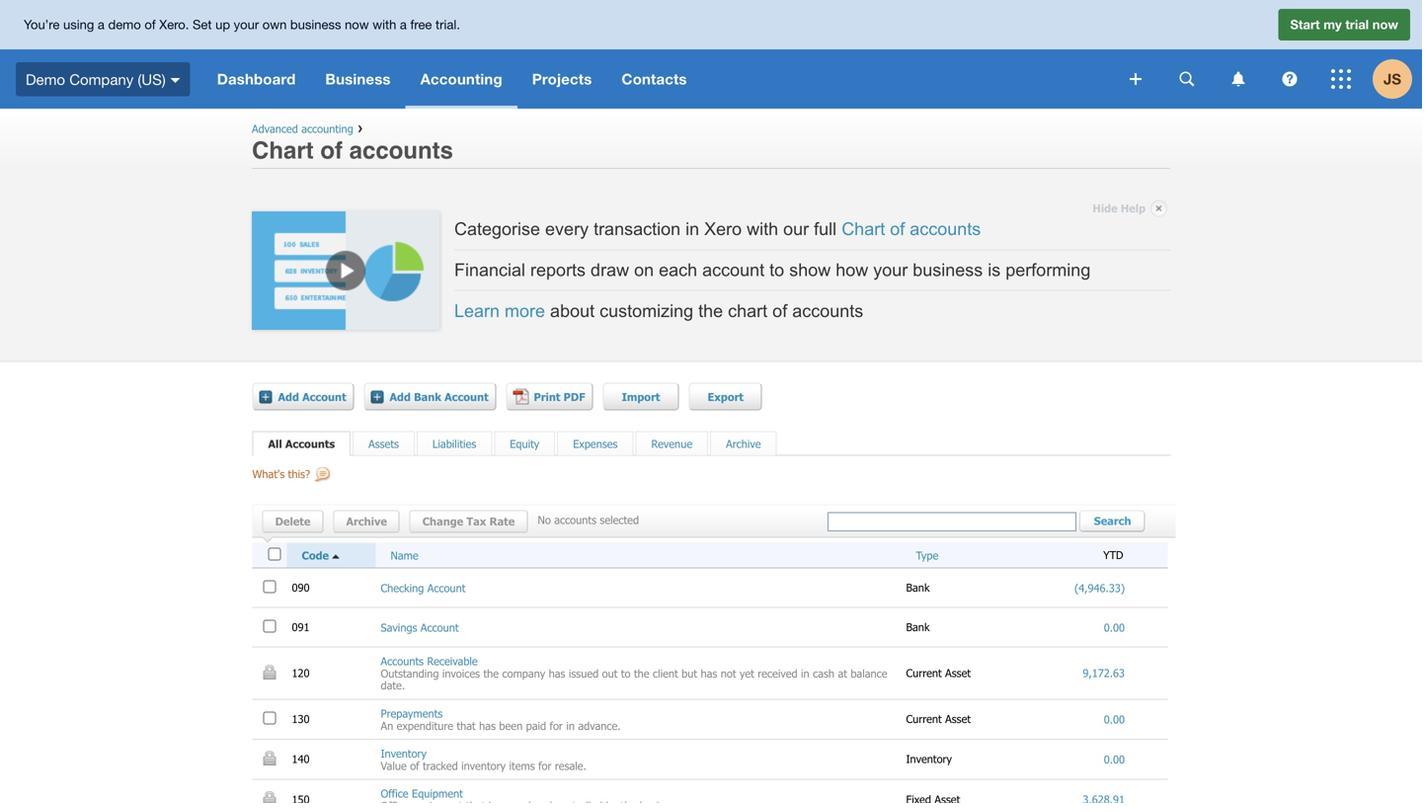 Task type: vqa. For each thing, say whether or not it's contained in the screenshot.
More actions 'icon' on the right top of the page
no



Task type: locate. For each thing, give the bounding box(es) containing it.
1 current from the top
[[906, 666, 942, 680]]

1 a from the left
[[98, 17, 105, 32]]

2 current from the top
[[906, 712, 942, 726]]

business right own
[[290, 17, 341, 32]]

own
[[263, 17, 287, 32]]

1 horizontal spatial chart
[[842, 219, 885, 239]]

1 horizontal spatial business
[[913, 260, 983, 280]]

2 0.00 from the top
[[1104, 713, 1125, 726]]

balance
[[851, 667, 888, 680]]

0 vertical spatial accounts
[[285, 437, 335, 450]]

0.00 for current asset
[[1104, 713, 1125, 726]]

add account link
[[252, 383, 354, 410]]

your right the how
[[873, 260, 908, 280]]

1 vertical spatial bank
[[906, 581, 933, 594]]

account for add account
[[302, 390, 346, 404]]

for right paid
[[550, 719, 563, 732]]

9,172.63
[[1083, 667, 1125, 680]]

0 vertical spatial with
[[373, 17, 396, 32]]

add up assets
[[390, 390, 411, 404]]

account
[[702, 260, 765, 280]]

1 vertical spatial archive
[[346, 515, 387, 528]]

current
[[906, 666, 942, 680], [906, 712, 942, 726]]

you cannot delete/archive accounts used by fixed assets. image
[[263, 791, 276, 803]]

1 vertical spatial current asset
[[906, 712, 974, 726]]

inventory value of tracked inventory items for resale.
[[381, 747, 587, 772]]

account up liabilities
[[445, 390, 489, 404]]

091
[[292, 620, 313, 634]]

of right full
[[890, 219, 905, 239]]

of right value
[[410, 759, 420, 772]]

archive
[[726, 437, 761, 450], [346, 515, 387, 528]]

1 horizontal spatial add
[[390, 390, 411, 404]]

svg image
[[1332, 69, 1351, 89], [1180, 72, 1195, 86], [1283, 72, 1298, 86]]

search
[[1094, 514, 1132, 528]]

1 vertical spatial current
[[906, 712, 942, 726]]

invoices
[[442, 667, 480, 680]]

0 horizontal spatial svg image
[[171, 78, 180, 83]]

1 vertical spatial in
[[801, 667, 810, 680]]

account right checking
[[427, 581, 466, 595]]

resale.
[[555, 759, 587, 772]]

chart
[[728, 301, 768, 321]]

the left chart
[[699, 301, 723, 321]]

None checkbox
[[268, 548, 281, 561], [263, 712, 276, 725], [268, 548, 281, 561], [263, 712, 276, 725]]

performing
[[1006, 260, 1091, 280]]

1 asset from the top
[[945, 666, 971, 680]]

1 0.00 link from the top
[[1104, 621, 1125, 634]]

has left issued
[[549, 667, 565, 680]]

2 horizontal spatial svg image
[[1232, 72, 1245, 86]]

2 horizontal spatial has
[[701, 667, 717, 680]]

1 0.00 from the top
[[1104, 621, 1125, 634]]

what's this?
[[252, 467, 310, 481]]

0 horizontal spatial has
[[479, 719, 496, 732]]

inventory
[[381, 747, 427, 760], [906, 752, 956, 766]]

business left is
[[913, 260, 983, 280]]

1 vertical spatial with
[[747, 219, 779, 239]]

paid
[[526, 719, 546, 732]]

0 vertical spatial to
[[770, 260, 785, 280]]

has right that
[[479, 719, 496, 732]]

business
[[325, 70, 391, 88]]

all accounts link
[[268, 437, 335, 450]]

0 vertical spatial 0.00 link
[[1104, 621, 1125, 634]]

demo
[[26, 70, 65, 88]]

liabilities link
[[433, 437, 476, 450]]

090
[[292, 581, 313, 594]]

to left show
[[770, 260, 785, 280]]

receivable
[[427, 655, 478, 668]]

in left xero
[[686, 219, 700, 239]]

1 vertical spatial archive link
[[333, 510, 400, 533]]

0 vertical spatial asset
[[945, 666, 971, 680]]

accounting
[[302, 122, 353, 135]]

accounts receivable link
[[381, 655, 478, 668]]

1 horizontal spatial the
[[634, 667, 650, 680]]

in left cash
[[801, 667, 810, 680]]

2 vertical spatial 0.00
[[1104, 753, 1125, 766]]

1 horizontal spatial has
[[549, 667, 565, 680]]

2 horizontal spatial the
[[699, 301, 723, 321]]

1 horizontal spatial to
[[770, 260, 785, 280]]

your
[[234, 17, 259, 32], [873, 260, 908, 280]]

account up all accounts
[[302, 390, 346, 404]]

accounts up date.
[[381, 655, 424, 668]]

add for add account
[[278, 390, 299, 404]]

1 horizontal spatial in
[[686, 219, 700, 239]]

140
[[292, 752, 313, 766]]

1 horizontal spatial archive link
[[726, 437, 761, 450]]

in inside accounts receivable outstanding invoices the company has issued out to the client but has not yet received in cash at balance date.
[[801, 667, 810, 680]]

assets link
[[369, 437, 399, 450]]

archive link up code link
[[333, 510, 400, 533]]

of
[[145, 17, 156, 32], [320, 137, 343, 164], [890, 219, 905, 239], [773, 301, 787, 321], [410, 759, 420, 772]]

business for own
[[290, 17, 341, 32]]

0 horizontal spatial inventory
[[381, 747, 427, 760]]

1 horizontal spatial svg image
[[1283, 72, 1298, 86]]

of right chart
[[773, 301, 787, 321]]

0 vertical spatial current
[[906, 666, 942, 680]]

a right using
[[98, 17, 105, 32]]

chart inside advanced accounting › chart of accounts
[[252, 137, 314, 164]]

add inside add account link
[[278, 390, 299, 404]]

1 vertical spatial for
[[538, 759, 552, 772]]

inventory inside inventory value of tracked inventory items for resale.
[[381, 747, 427, 760]]

chart down advanced
[[252, 137, 314, 164]]

1 vertical spatial accounts
[[381, 655, 424, 668]]

a left 'free'
[[400, 17, 407, 32]]

3 0.00 link from the top
[[1104, 753, 1125, 766]]

0 horizontal spatial add
[[278, 390, 299, 404]]

0 vertical spatial chart
[[252, 137, 314, 164]]

your right the up
[[234, 17, 259, 32]]

2 0.00 link from the top
[[1104, 713, 1125, 726]]

0 vertical spatial business
[[290, 17, 341, 32]]

0.00
[[1104, 621, 1125, 634], [1104, 713, 1125, 726], [1104, 753, 1125, 766]]

bank
[[414, 390, 441, 404], [906, 581, 933, 594], [906, 620, 933, 634]]

0 horizontal spatial business
[[290, 17, 341, 32]]

0.00 link for current asset
[[1104, 713, 1125, 726]]

of left xero.
[[145, 17, 156, 32]]

in inside prepayments an expenditure that has been paid for in advance.
[[566, 719, 575, 732]]

1 horizontal spatial your
[[873, 260, 908, 280]]

office equipment link
[[381, 787, 463, 800]]

asset for 9,172.63
[[945, 666, 971, 680]]

all
[[268, 437, 282, 450]]

learn
[[454, 301, 500, 321]]

0.00 link for inventory
[[1104, 753, 1125, 766]]

now up business
[[345, 17, 369, 32]]

inventory
[[461, 759, 506, 772]]

archive link down 'export'
[[726, 437, 761, 450]]

0 vertical spatial your
[[234, 17, 259, 32]]

None checkbox
[[263, 580, 276, 593], [263, 620, 276, 633], [263, 580, 276, 593], [263, 620, 276, 633]]

of inside advanced accounting › chart of accounts
[[320, 137, 343, 164]]

0 vertical spatial current asset
[[906, 666, 974, 680]]

1 horizontal spatial with
[[747, 219, 779, 239]]

0.00 link
[[1104, 621, 1125, 634], [1104, 713, 1125, 726], [1104, 753, 1125, 766]]

1 current asset from the top
[[906, 666, 974, 680]]

set
[[193, 17, 212, 32]]

client
[[653, 667, 678, 680]]

code
[[302, 549, 329, 562]]

now right trial
[[1373, 17, 1399, 32]]

selected
[[600, 513, 639, 527]]

account inside add bank account link
[[445, 390, 489, 404]]

current asset
[[906, 666, 974, 680], [906, 712, 974, 726]]

1 add from the left
[[278, 390, 299, 404]]

svg image inside demo company (us) popup button
[[171, 78, 180, 83]]

1 vertical spatial business
[[913, 260, 983, 280]]

banner
[[0, 0, 1422, 109]]

free
[[410, 17, 432, 32]]

in left the 'advance.'
[[566, 719, 575, 732]]

expenses
[[573, 437, 618, 450]]

0 horizontal spatial chart
[[252, 137, 314, 164]]

0 horizontal spatial now
[[345, 17, 369, 32]]

accounts up the this?
[[285, 437, 335, 450]]

hide help link
[[1093, 197, 1168, 220]]

company
[[69, 70, 134, 88]]

1 horizontal spatial a
[[400, 17, 407, 32]]

1 horizontal spatial accounts
[[381, 655, 424, 668]]

2 now from the left
[[1373, 17, 1399, 32]]

with left 'free'
[[373, 17, 396, 32]]

1 vertical spatial to
[[621, 667, 631, 680]]

1 horizontal spatial svg image
[[1130, 73, 1142, 85]]

(us)
[[138, 70, 166, 88]]

2 horizontal spatial in
[[801, 667, 810, 680]]

0 horizontal spatial accounts
[[285, 437, 335, 450]]

demo company (us) button
[[0, 49, 202, 109]]

0 vertical spatial in
[[686, 219, 700, 239]]

None text field
[[828, 512, 1077, 532]]

1 vertical spatial 0.00 link
[[1104, 713, 1125, 726]]

0 vertical spatial for
[[550, 719, 563, 732]]

add inside add bank account link
[[390, 390, 411, 404]]

type
[[916, 549, 939, 562]]

this?
[[288, 467, 310, 481]]

0 horizontal spatial to
[[621, 667, 631, 680]]

1 horizontal spatial now
[[1373, 17, 1399, 32]]

all accounts
[[268, 437, 335, 450]]

account inside add account link
[[302, 390, 346, 404]]

the
[[699, 301, 723, 321], [484, 667, 499, 680], [634, 667, 650, 680]]

0 vertical spatial archive
[[726, 437, 761, 450]]

print
[[534, 390, 561, 404]]

svg image
[[1232, 72, 1245, 86], [1130, 73, 1142, 85], [171, 78, 180, 83]]

advanced accounting › chart of accounts
[[252, 119, 453, 164]]

export link
[[689, 383, 762, 410]]

every
[[545, 219, 589, 239]]

of down accounting
[[320, 137, 343, 164]]

2 vertical spatial 0.00 link
[[1104, 753, 1125, 766]]

2 vertical spatial bank
[[906, 620, 933, 634]]

no
[[538, 513, 551, 527]]

0 vertical spatial archive link
[[726, 437, 761, 450]]

to inside accounts receivable outstanding invoices the company has issued out to the client but has not yet received in cash at balance date.
[[621, 667, 631, 680]]

(4,946.33)
[[1075, 581, 1125, 595]]

revenue
[[651, 437, 693, 450]]

0 horizontal spatial archive link
[[333, 510, 400, 533]]

0 horizontal spatial with
[[373, 17, 396, 32]]

rate
[[490, 515, 515, 528]]

add up all accounts
[[278, 390, 299, 404]]

code link
[[302, 549, 371, 564]]

for right items
[[538, 759, 552, 772]]

0 vertical spatial bank
[[414, 390, 441, 404]]

2 asset from the top
[[945, 712, 971, 726]]

0 horizontal spatial in
[[566, 719, 575, 732]]

checking account link
[[381, 581, 466, 595]]

not
[[721, 667, 736, 680]]

0 horizontal spatial your
[[234, 17, 259, 32]]

customizing
[[600, 301, 694, 321]]

3 0.00 from the top
[[1104, 753, 1125, 766]]

projects
[[532, 70, 592, 88]]

with left our
[[747, 219, 779, 239]]

0 horizontal spatial a
[[98, 17, 105, 32]]

1 vertical spatial 0.00
[[1104, 713, 1125, 726]]

account up the accounts receivable link
[[421, 621, 459, 634]]

1 vertical spatial your
[[873, 260, 908, 280]]

archive down 'export'
[[726, 437, 761, 450]]

1 horizontal spatial inventory
[[906, 752, 956, 766]]

has left not
[[701, 667, 717, 680]]

2 current asset from the top
[[906, 712, 974, 726]]

account for checking account
[[427, 581, 466, 595]]

2 vertical spatial in
[[566, 719, 575, 732]]

the right the invoices
[[484, 667, 499, 680]]

with
[[373, 17, 396, 32], [747, 219, 779, 239]]

1 vertical spatial asset
[[945, 712, 971, 726]]

2 add from the left
[[390, 390, 411, 404]]

to right out
[[621, 667, 631, 680]]

learn more about customizing the chart of accounts
[[454, 301, 864, 321]]

each
[[659, 260, 698, 280]]

0.00 for inventory
[[1104, 753, 1125, 766]]

issued
[[569, 667, 599, 680]]

demo company (us)
[[26, 70, 166, 88]]

0 horizontal spatial archive
[[346, 515, 387, 528]]

the left client
[[634, 667, 650, 680]]

2 a from the left
[[400, 17, 407, 32]]

chart right full
[[842, 219, 885, 239]]

yet
[[740, 667, 755, 680]]

savings
[[381, 621, 417, 634]]

0 vertical spatial 0.00
[[1104, 621, 1125, 634]]

projects button
[[517, 49, 607, 109]]

0 horizontal spatial the
[[484, 667, 499, 680]]

the for customizing
[[699, 301, 723, 321]]

archive up code link
[[346, 515, 387, 528]]

130
[[292, 712, 313, 726]]

now
[[345, 17, 369, 32], [1373, 17, 1399, 32]]



Task type: describe. For each thing, give the bounding box(es) containing it.
checking
[[381, 581, 424, 595]]

out
[[602, 667, 618, 680]]

you're using a demo of xero. set up your own business now with a free trial.
[[24, 17, 460, 32]]

revenue link
[[651, 437, 693, 450]]

add bank account link
[[364, 383, 496, 410]]

help
[[1121, 202, 1146, 215]]

import link
[[603, 383, 679, 410]]

account for savings account
[[421, 621, 459, 634]]

you cannot delete/archive accounts used by a tracked inventory item. image
[[263, 751, 276, 766]]

add bank account
[[390, 390, 489, 404]]

9,172.63 link
[[1083, 667, 1125, 680]]

accounting
[[420, 70, 503, 88]]

2 horizontal spatial svg image
[[1332, 69, 1351, 89]]

equity
[[510, 437, 540, 450]]

start
[[1291, 17, 1320, 32]]

›
[[358, 119, 363, 136]]

learn more link
[[454, 301, 545, 321]]

demo
[[108, 17, 141, 32]]

add for add bank account
[[390, 390, 411, 404]]

date.
[[381, 679, 405, 692]]

hide
[[1093, 202, 1118, 215]]

business for your
[[913, 260, 983, 280]]

1 vertical spatial chart
[[842, 219, 885, 239]]

print pdf
[[534, 390, 585, 404]]

about
[[550, 301, 595, 321]]

change tax rate
[[423, 515, 515, 528]]

delete
[[275, 515, 311, 528]]

more
[[505, 301, 545, 321]]

accounts inside advanced accounting › chart of accounts
[[349, 137, 453, 164]]

trial
[[1346, 17, 1369, 32]]

0.00 for bank
[[1104, 621, 1125, 634]]

draw
[[591, 260, 629, 280]]

advance.
[[578, 719, 621, 732]]

reports
[[530, 260, 586, 280]]

banner containing dashboard
[[0, 0, 1422, 109]]

tracked
[[423, 759, 458, 772]]

(4,946.33) link
[[1075, 581, 1125, 595]]

bank for savings account
[[906, 620, 933, 634]]

current for 0.00
[[906, 712, 942, 726]]

0 horizontal spatial svg image
[[1180, 72, 1195, 86]]

of inside banner
[[145, 17, 156, 32]]

js button
[[1373, 49, 1422, 109]]

financial reports draw on each account to show how your business is performing
[[454, 260, 1091, 280]]

an
[[381, 719, 393, 732]]

accounts inside accounts receivable outstanding invoices the company has issued out to the client but has not yet received in cash at balance date.
[[381, 655, 424, 668]]

hide help
[[1093, 202, 1146, 215]]

0.00 link for bank
[[1104, 621, 1125, 634]]

our
[[783, 219, 809, 239]]

ytd
[[1104, 548, 1124, 562]]

show
[[789, 260, 831, 280]]

1 horizontal spatial archive
[[726, 437, 761, 450]]

cash
[[813, 667, 835, 680]]

dashboard
[[217, 70, 296, 88]]

has inside prepayments an expenditure that has been paid for in advance.
[[479, 719, 496, 732]]

advanced
[[252, 122, 298, 135]]

what's this? link
[[252, 467, 331, 495]]

delete link
[[262, 510, 324, 533]]

office
[[381, 787, 409, 800]]

for inside inventory value of tracked inventory items for resale.
[[538, 759, 552, 772]]

prepayments
[[381, 707, 443, 720]]

no accounts selected
[[538, 513, 639, 527]]

categorise every transaction in xero with our full chart of accounts
[[454, 219, 981, 239]]

but
[[682, 667, 697, 680]]

equipment
[[412, 787, 463, 800]]

that
[[457, 719, 476, 732]]

of inside inventory value of tracked inventory items for resale.
[[410, 759, 420, 772]]

advanced accounting link
[[252, 122, 353, 135]]

120
[[292, 666, 313, 680]]

using
[[63, 17, 94, 32]]

name
[[391, 549, 418, 562]]

1 now from the left
[[345, 17, 369, 32]]

you're
[[24, 17, 60, 32]]

search button
[[1079, 510, 1146, 534]]

pdf
[[564, 390, 585, 404]]

chart of accounts link
[[842, 219, 981, 239]]

the for invoices
[[484, 667, 499, 680]]

checking account
[[381, 581, 466, 595]]

what's
[[252, 467, 285, 481]]

you cannot delete/archive system accounts. image
[[263, 665, 276, 680]]

current asset for 0.00
[[906, 712, 974, 726]]

xero.
[[159, 17, 189, 32]]

savings account
[[381, 621, 459, 634]]

for inside prepayments an expenditure that has been paid for in advance.
[[550, 719, 563, 732]]

trial.
[[436, 17, 460, 32]]

prepayments an expenditure that has been paid for in advance.
[[381, 707, 621, 732]]

current for 9,172.63
[[906, 666, 942, 680]]

change tax rate link
[[409, 510, 528, 533]]

equity link
[[510, 437, 540, 450]]

dashboard link
[[202, 49, 311, 109]]

expenses link
[[573, 437, 618, 450]]

accounts receivable outstanding invoices the company has issued out to the client but has not yet received in cash at balance date.
[[381, 655, 888, 692]]

add account
[[278, 390, 346, 404]]

current asset for 9,172.63
[[906, 666, 974, 680]]

print pdf link
[[506, 383, 593, 410]]

inventory for inventory value of tracked inventory items for resale.
[[381, 747, 427, 760]]

transaction
[[594, 219, 681, 239]]

name link
[[391, 549, 418, 562]]

bank for checking account
[[906, 581, 933, 594]]

liabilities
[[433, 437, 476, 450]]

asset for 0.00
[[945, 712, 971, 726]]

inventory for inventory
[[906, 752, 956, 766]]

tax
[[467, 515, 486, 528]]

company
[[502, 667, 545, 680]]



